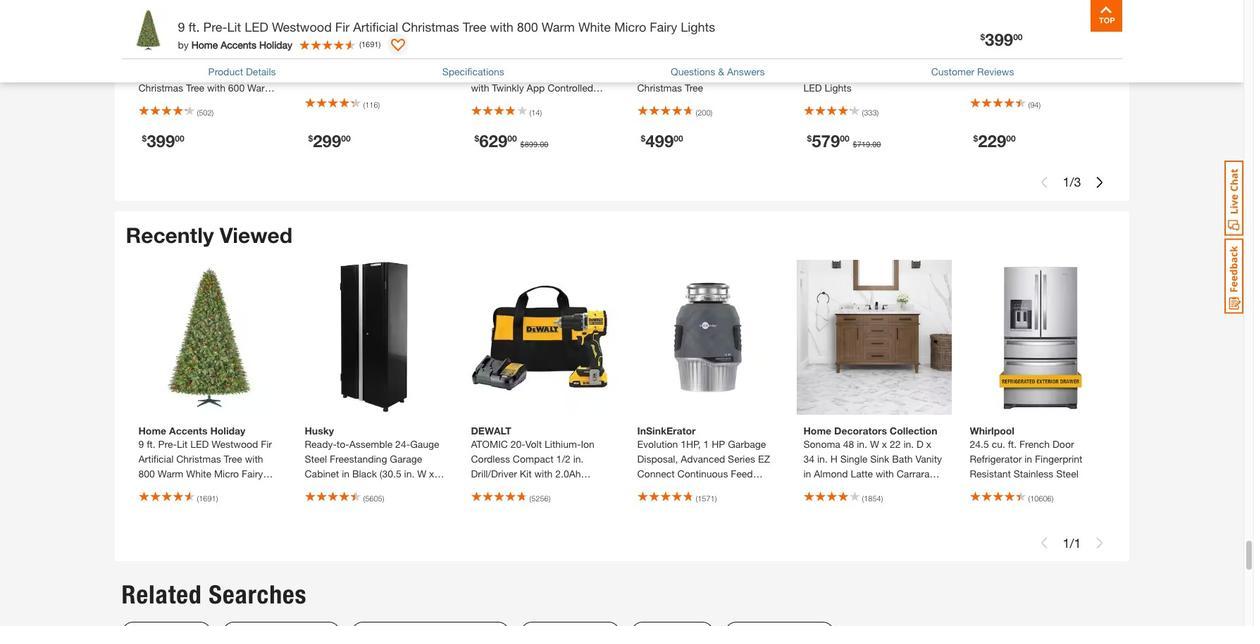 Task type: locate. For each thing, give the bounding box(es) containing it.
1 horizontal spatial 399
[[985, 30, 1013, 49]]

0 vertical spatial 399
[[985, 30, 1013, 49]]

1 horizontal spatial h
[[830, 453, 837, 465]]

kit
[[520, 468, 532, 480]]

fir inside 9 ft. dunhill fir artificial christmas tree with dual color led lights
[[856, 52, 867, 64]]

( for home accents holiday 7.5 ft. aldon balsam fir pre-lit led artificial tree
[[363, 100, 365, 109]]

disposal,
[[637, 453, 678, 465]]

collection for kenwood
[[723, 39, 771, 51]]

2 horizontal spatial warm
[[542, 19, 575, 35]]

399 up camden
[[985, 30, 1013, 49]]

warm inside the home accents holiday 9 ft. pre-lit led sparkling amelia frosted pine artificial christmas tree with 600 warm white micro fairy lights
[[247, 82, 273, 94]]

in left black
[[342, 468, 349, 480]]

collection inside home decorators collection sonoma 48 in. w x 22 in. d x 34 in. h single sink bath vanity in almond latte with carrara marble top
[[890, 425, 937, 437]]

evolution 1hp, 1 hp garbage disposal, advanced series ez connect continuous feed food waste disposer image
[[630, 260, 785, 415]]

ft. inside home accents holiday 7.5 ft. camden spruce pre-lit led artificial tree
[[986, 52, 995, 64]]

marble
[[803, 483, 834, 495]]

333
[[864, 108, 877, 117]]

tree inside home accents holiday 7.5 ft. aldon balsam fir pre-lit led artificial tree
[[364, 67, 382, 79]]

balsam
[[361, 52, 394, 64]]

0 vertical spatial micro
[[614, 19, 646, 35]]

collection for 22
[[890, 425, 937, 437]]

home for home decorators collection 9 ft. pre-lit led kenwood fraser flocked artificial christmas tree
[[637, 39, 665, 51]]

( for insinkerator evolution 1hp, 1 hp garbage disposal, advanced series ez connect continuous feed food waste disposer
[[696, 494, 698, 503]]

899
[[525, 139, 538, 148]]

steel inside husky ready-to-assemble 24-gauge steel freestanding garage cabinet in black (30.5 in. w x 72 in. h x 18.3 in. d)
[[305, 453, 327, 465]]

lit
[[227, 19, 241, 35], [177, 52, 188, 64], [429, 52, 440, 64], [509, 52, 520, 64], [676, 52, 686, 64], [1091, 52, 1102, 64], [177, 438, 188, 450]]

tree
[[463, 19, 486, 35], [364, 67, 382, 79], [591, 67, 609, 79], [851, 67, 869, 79], [1029, 67, 1047, 79], [186, 82, 204, 94], [685, 82, 703, 94], [224, 453, 242, 465]]

$ 629 00 $ 899 . 00
[[474, 131, 548, 151]]

1 7.5 from the left
[[305, 52, 318, 64]]

in. down garage
[[404, 468, 415, 480]]

1 horizontal spatial w
[[870, 438, 879, 450]]

2 horizontal spatial in
[[1025, 453, 1032, 465]]

/ for 3
[[1070, 174, 1074, 190]]

lights inside the home accents holiday 9 ft. pre-lit led sparkling amelia frosted pine artificial christmas tree with 600 warm white micro fairy lights
[[218, 96, 245, 108]]

home for home decorators collection sonoma 48 in. w x 22 in. d x 34 in. h single sink bath vanity in almond latte with carrara marble top
[[803, 425, 831, 437]]

1 horizontal spatial spruce
[[1038, 52, 1070, 64]]

cordless
[[471, 453, 510, 465]]

in up stainless
[[1025, 453, 1032, 465]]

mountain
[[552, 52, 593, 64]]

stainless
[[1014, 468, 1053, 480]]

1 vertical spatial 399
[[147, 131, 175, 151]]

garage
[[390, 453, 422, 465]]

home accents holiday 7.5 ft. camden spruce pre-lit led artificial tree
[[970, 39, 1102, 79]]

collection up d
[[890, 425, 937, 437]]

pre- inside home accents holiday 7.5 ft. aldon balsam fir pre-lit led artificial tree
[[410, 52, 429, 64]]

/ right this is the first slide icon
[[1070, 174, 1074, 190]]

1 horizontal spatial fairy
[[242, 468, 263, 480]]

1 vertical spatial decorators
[[834, 425, 887, 437]]

/
[[1070, 174, 1074, 190], [1070, 535, 1074, 551]]

( 5256 )
[[529, 494, 550, 503]]

1 vertical spatial $ 399 00
[[142, 131, 184, 151]]

spruce inside home accents holiday 7.5 ft. camden spruce pre-lit led artificial tree
[[1038, 52, 1070, 64]]

1 left hp
[[703, 438, 709, 450]]

229
[[978, 131, 1006, 151]]

with inside dewalt atomic 20-volt lithium-ion cordless compact 1/2 in. drill/driver kit with 2.0ah battery, charger and bag
[[534, 468, 553, 480]]

2 vertical spatial fairy
[[242, 468, 263, 480]]

0 vertical spatial collection
[[723, 39, 771, 51]]

lights inside 9 ft. pre-lit swiss mountain spruce artificial christmas tree with twinkly app controlled rgb lights
[[495, 96, 522, 108]]

0 vertical spatial fairy
[[650, 19, 677, 35]]

1 / from the top
[[1070, 174, 1074, 190]]

w
[[870, 438, 879, 450], [417, 468, 426, 480]]

0 horizontal spatial 800
[[138, 468, 155, 480]]

0 vertical spatial spruce
[[1038, 52, 1070, 64]]

1 vertical spatial /
[[1070, 535, 1074, 551]]

1 left this is the last slide 'image'
[[1074, 535, 1081, 551]]

this is the first slide image
[[1039, 177, 1050, 188]]

by
[[178, 38, 189, 50]]

holiday inside home accents holiday 7.5 ft. aldon balsam fir pre-lit led artificial tree
[[376, 39, 412, 51]]

7.5 for 229
[[970, 52, 983, 64]]

2 vertical spatial warm
[[158, 468, 183, 480]]

7.5 up 'customer reviews'
[[970, 52, 983, 64]]

fir up the aldon
[[335, 19, 350, 35]]

in inside home decorators collection sonoma 48 in. w x 22 in. d x 34 in. h single sink bath vanity in almond latte with carrara marble top
[[803, 468, 811, 480]]

1 horizontal spatial 800
[[517, 19, 538, 35]]

0 vertical spatial steel
[[305, 453, 327, 465]]

holiday
[[259, 38, 292, 50], [210, 39, 245, 51], [376, 39, 412, 51], [1042, 39, 1077, 51], [210, 425, 245, 437]]

( for home decorators collection 9 ft. pre-lit led kenwood fraser flocked artificial christmas tree
[[696, 108, 698, 117]]

reviews
[[977, 65, 1014, 77]]

200
[[698, 108, 711, 117]]

1 horizontal spatial decorators
[[834, 425, 887, 437]]

00 inside $ 499 00
[[674, 133, 683, 143]]

2 / from the top
[[1070, 535, 1074, 551]]

0 vertical spatial decorators
[[668, 39, 721, 51]]

x left 18.3
[[341, 483, 347, 495]]

( 1571 )
[[696, 494, 717, 503]]

1 vertical spatial 800
[[138, 468, 155, 480]]

34
[[803, 453, 814, 465]]

1 vertical spatial white
[[138, 96, 164, 108]]

. for 629
[[538, 139, 540, 148]]

1 vertical spatial warm
[[247, 82, 273, 94]]

holiday inside home accents holiday 7.5 ft. camden spruce pre-lit led artificial tree
[[1042, 39, 1077, 51]]

spruce inside 9 ft. pre-lit swiss mountain spruce artificial christmas tree with twinkly app controlled rgb lights
[[471, 67, 503, 79]]

sonoma 48 in. w x 22 in. d x 34 in. h single sink bath vanity in almond latte with carrara marble top image
[[796, 260, 951, 415]]

w down garage
[[417, 468, 426, 480]]

)
[[379, 39, 381, 48], [378, 100, 380, 109], [1039, 100, 1041, 109], [212, 108, 214, 117], [540, 108, 542, 117], [711, 108, 712, 117], [877, 108, 879, 117], [216, 494, 218, 503], [382, 494, 384, 503], [549, 494, 550, 503], [715, 494, 717, 503], [881, 494, 883, 503], [1052, 494, 1054, 503]]

home for home accents holiday 9 ft. pre-lit led sparkling amelia frosted pine artificial christmas tree with 600 warm white micro fairy lights
[[138, 39, 166, 51]]

22
[[890, 438, 901, 450]]

h down cabinet
[[332, 483, 339, 495]]

2 horizontal spatial micro
[[614, 19, 646, 35]]

1 vertical spatial westwood
[[212, 438, 258, 450]]

) for home accents holiday 9 ft. pre-lit led sparkling amelia frosted pine artificial christmas tree with 600 warm white micro fairy lights
[[212, 108, 214, 117]]

1 horizontal spatial 7.5
[[970, 52, 983, 64]]

0 horizontal spatial h
[[332, 483, 339, 495]]

decorators up questions
[[668, 39, 721, 51]]

0 horizontal spatial 7.5
[[305, 52, 318, 64]]

spruce for tree
[[1038, 52, 1070, 64]]

swiss
[[523, 52, 549, 64]]

7.5 inside home accents holiday 7.5 ft. camden spruce pre-lit led artificial tree
[[970, 52, 983, 64]]

1 horizontal spatial white
[[186, 468, 211, 480]]

1 vertical spatial spruce
[[471, 67, 503, 79]]

w up sink at right bottom
[[870, 438, 879, 450]]

fir right the dunhill
[[856, 52, 867, 64]]

( for home accents holiday 7.5 ft. camden spruce pre-lit led artificial tree
[[1028, 100, 1030, 109]]

spruce for twinkly
[[471, 67, 503, 79]]

decorators inside home decorators collection 9 ft. pre-lit led kenwood fraser flocked artificial christmas tree
[[668, 39, 721, 51]]

2 vertical spatial micro
[[214, 468, 239, 480]]

husky ready-to-assemble 24-gauge steel freestanding garage cabinet in black (30.5 in. w x 72 in. h x 18.3 in. d)
[[305, 425, 439, 495]]

399 down amelia
[[147, 131, 175, 151]]

9 inside home accents holiday 9 ft. pre-lit led westwood fir artificial christmas tree with 800 warm white micro fairy lights
[[138, 438, 144, 450]]

( for husky ready-to-assemble 24-gauge steel freestanding garage cabinet in black (30.5 in. w x 72 in. h x 18.3 in. d)
[[363, 494, 365, 503]]

hp
[[712, 438, 725, 450]]

/ right this is the first slide image
[[1070, 535, 1074, 551]]

lit inside home accents holiday 7.5 ft. camden spruce pre-lit led artificial tree
[[1091, 52, 1102, 64]]

insinkerator evolution 1hp, 1 hp garbage disposal, advanced series ez connect continuous feed food waste disposer
[[637, 425, 770, 495]]

7.5 inside home accents holiday 7.5 ft. aldon balsam fir pre-lit led artificial tree
[[305, 52, 318, 64]]

spruce
[[1038, 52, 1070, 64], [471, 67, 503, 79]]

0 vertical spatial w
[[870, 438, 879, 450]]

in down 34
[[803, 468, 811, 480]]

spruce up twinkly
[[471, 67, 503, 79]]

9 ft. pre-lit swiss mountain spruce artificial christmas tree with twinkly app controlled rgb lights link
[[471, 39, 612, 108]]

0 horizontal spatial warm
[[158, 468, 183, 480]]

product image image
[[125, 7, 171, 53]]

( for home decorators collection sonoma 48 in. w x 22 in. d x 34 in. h single sink bath vanity in almond latte with carrara marble top
[[862, 494, 864, 503]]

decorators for w
[[834, 425, 887, 437]]

warm
[[542, 19, 575, 35], [247, 82, 273, 94], [158, 468, 183, 480]]

tree inside 9 ft. pre-lit swiss mountain spruce artificial christmas tree with twinkly app controlled rgb lights
[[591, 67, 609, 79]]

( 1691 )
[[359, 39, 381, 48], [197, 494, 218, 503]]

x
[[882, 438, 887, 450], [926, 438, 931, 450], [429, 468, 434, 480], [341, 483, 347, 495]]

amelia
[[138, 67, 168, 79]]

2 7.5 from the left
[[970, 52, 983, 64]]

led inside home accents holiday 7.5 ft. camden spruce pre-lit led artificial tree
[[970, 67, 988, 79]]

atomic 20-volt lithium-ion cordless compact 1/2 in. drill/driver kit with 2.0ah battery, charger and bag image
[[464, 260, 619, 415]]

0 horizontal spatial .
[[538, 139, 540, 148]]

1691
[[361, 39, 379, 48], [199, 494, 216, 503]]

7.5
[[305, 52, 318, 64], [970, 52, 983, 64]]

assemble
[[349, 438, 393, 450]]

1 horizontal spatial micro
[[214, 468, 239, 480]]

. inside "$ 629 00 $ 899 . 00"
[[538, 139, 540, 148]]

home inside home accents holiday 9 ft. pre-lit led westwood fir artificial christmas tree with 800 warm white micro fairy lights
[[138, 425, 166, 437]]

fairy inside the home accents holiday 9 ft. pre-lit led sparkling amelia frosted pine artificial christmas tree with 600 warm white micro fairy lights
[[194, 96, 215, 108]]

00 inside "$ 229 00"
[[1006, 133, 1016, 143]]

lit inside home accents holiday 7.5 ft. aldon balsam fir pre-lit led artificial tree
[[429, 52, 440, 64]]

2 horizontal spatial white
[[578, 19, 611, 35]]

h
[[830, 453, 837, 465], [332, 483, 339, 495]]

decorators up '48' on the bottom of page
[[834, 425, 887, 437]]

top button
[[1090, 0, 1122, 32]]

holiday inside home accents holiday 9 ft. pre-lit led westwood fir artificial christmas tree with 800 warm white micro fairy lights
[[210, 425, 245, 437]]

1854
[[864, 494, 881, 503]]

with inside 9 ft. dunhill fir artificial christmas tree with dual color led lights
[[872, 67, 890, 79]]

fir left 'ready-' at the bottom left of page
[[261, 438, 272, 450]]

0 horizontal spatial micro
[[166, 96, 191, 108]]

1 vertical spatial ( 1691 )
[[197, 494, 218, 503]]

fairy down pine
[[194, 96, 215, 108]]

0 vertical spatial $ 399 00
[[980, 30, 1023, 49]]

1 left 3
[[1063, 174, 1070, 190]]

1 horizontal spatial 1691
[[361, 39, 379, 48]]

pre- inside 9 ft. pre-lit swiss mountain spruce artificial christmas tree with twinkly app controlled rgb lights
[[491, 52, 509, 64]]

2 . from the left
[[870, 139, 872, 148]]

1 vertical spatial micro
[[166, 96, 191, 108]]

almond
[[814, 468, 848, 480]]

1 horizontal spatial collection
[[890, 425, 937, 437]]

product details button
[[208, 64, 276, 79], [208, 64, 276, 79]]

h up "almond"
[[830, 453, 837, 465]]

2 vertical spatial white
[[186, 468, 211, 480]]

1 / 3
[[1063, 174, 1081, 190]]

0 horizontal spatial 1691
[[199, 494, 216, 503]]

in. right the 1/2
[[573, 453, 584, 465]]

$ inside $ 499 00
[[641, 133, 645, 143]]

94
[[1030, 100, 1039, 109]]

fairy
[[650, 19, 677, 35], [194, 96, 215, 108], [242, 468, 263, 480]]

white inside home accents holiday 9 ft. pre-lit led westwood fir artificial christmas tree with 800 warm white micro fairy lights
[[186, 468, 211, 480]]

$ 499 00
[[641, 131, 683, 151]]

9 inside 9 ft. dunhill fir artificial christmas tree with dual color led lights
[[803, 52, 809, 64]]

1 horizontal spatial ( 1691 )
[[359, 39, 381, 48]]

0 horizontal spatial white
[[138, 96, 164, 108]]

refrigerator
[[970, 453, 1022, 465]]

in. right 34
[[817, 453, 828, 465]]

0 vertical spatial 800
[[517, 19, 538, 35]]

holiday inside the home accents holiday 9 ft. pre-lit led sparkling amelia frosted pine artificial christmas tree with 600 warm white micro fairy lights
[[210, 39, 245, 51]]

spruce right camden
[[1038, 52, 1070, 64]]

0 horizontal spatial spruce
[[471, 67, 503, 79]]

h inside husky ready-to-assemble 24-gauge steel freestanding garage cabinet in black (30.5 in. w x 72 in. h x 18.3 in. d)
[[332, 483, 339, 495]]

home inside home decorators collection sonoma 48 in. w x 22 in. d x 34 in. h single sink bath vanity in almond latte with carrara marble top
[[803, 425, 831, 437]]

connect
[[637, 468, 675, 480]]

1 vertical spatial collection
[[890, 425, 937, 437]]

pre- inside home decorators collection 9 ft. pre-lit led kenwood fraser flocked artificial christmas tree
[[657, 52, 676, 64]]

steel down fingerprint
[[1056, 468, 1078, 480]]

ft. inside home decorators collection 9 ft. pre-lit led kenwood fraser flocked artificial christmas tree
[[645, 52, 654, 64]]

collection up kenwood
[[723, 39, 771, 51]]

ready-
[[305, 438, 337, 450]]

led inside home decorators collection 9 ft. pre-lit led kenwood fraser flocked artificial christmas tree
[[689, 52, 708, 64]]

fir right balsam
[[397, 52, 408, 64]]

with
[[490, 19, 513, 35], [872, 67, 890, 79], [207, 82, 225, 94], [471, 82, 489, 94], [245, 453, 263, 465], [534, 468, 553, 480], [876, 468, 894, 480]]

) for home accents holiday 9 ft. pre-lit led westwood fir artificial christmas tree with 800 warm white micro fairy lights
[[216, 494, 218, 503]]

dewalt
[[471, 425, 511, 437]]

1 horizontal spatial .
[[870, 139, 872, 148]]

next slide image
[[1094, 177, 1105, 188]]

display image
[[391, 39, 405, 53]]

sink
[[870, 453, 889, 465]]

1 horizontal spatial in
[[803, 468, 811, 480]]

accents inside home accents holiday 7.5 ft. camden spruce pre-lit led artificial tree
[[1000, 39, 1039, 51]]

single
[[840, 453, 867, 465]]

recently viewed
[[126, 222, 292, 248]]

0 vertical spatial h
[[830, 453, 837, 465]]

fairy up fraser
[[650, 19, 677, 35]]

9 ft. pre-lit led westwood fir artificial christmas tree with 800 warm white micro fairy lights image
[[131, 260, 286, 415]]

0 vertical spatial 1691
[[361, 39, 379, 48]]

ft. inside home accents holiday 7.5 ft. aldon balsam fir pre-lit led artificial tree
[[321, 52, 330, 64]]

1 vertical spatial fairy
[[194, 96, 215, 108]]

48
[[843, 438, 854, 450]]

$ 399 00 up camden
[[980, 30, 1023, 49]]

evolution
[[637, 438, 678, 450]]

home inside home accents holiday 7.5 ft. camden spruce pre-lit led artificial tree
[[970, 39, 998, 51]]

1 vertical spatial steel
[[1056, 468, 1078, 480]]

specifications button
[[442, 64, 504, 79], [442, 64, 504, 79]]

rgb
[[471, 96, 492, 108]]

5605
[[365, 494, 382, 503]]

micro
[[614, 19, 646, 35], [166, 96, 191, 108], [214, 468, 239, 480]]

fir
[[335, 19, 350, 35], [397, 52, 408, 64], [856, 52, 867, 64], [261, 438, 272, 450]]

battery,
[[471, 483, 505, 495]]

lights inside home accents holiday 9 ft. pre-lit led westwood fir artificial christmas tree with 800 warm white micro fairy lights
[[138, 483, 165, 495]]

1 horizontal spatial steel
[[1056, 468, 1078, 480]]

artificial
[[353, 19, 398, 35], [870, 52, 905, 64], [229, 67, 264, 79], [326, 67, 361, 79], [505, 67, 540, 79], [706, 67, 741, 79], [991, 67, 1026, 79], [138, 453, 173, 465]]

accents inside home accents holiday 7.5 ft. aldon balsam fir pre-lit led artificial tree
[[335, 39, 374, 51]]

. down ( 14 )
[[538, 139, 540, 148]]

. down ( 333 )
[[870, 139, 872, 148]]

1hp,
[[681, 438, 701, 450]]

in. left d)
[[371, 483, 382, 495]]

$ 579 00 $ 719 . 00
[[807, 131, 881, 151]]

399
[[985, 30, 1013, 49], [147, 131, 175, 151]]

westwood inside home accents holiday 9 ft. pre-lit led westwood fir artificial christmas tree with 800 warm white micro fairy lights
[[212, 438, 258, 450]]

flocked
[[668, 67, 703, 79]]

9 inside 9 ft. pre-lit swiss mountain spruce artificial christmas tree with twinkly app controlled rgb lights
[[471, 52, 476, 64]]

in. right 72
[[318, 483, 329, 495]]

steel inside whirlpool 24.5 cu. ft. french door refrigerator in fingerprint resistant stainless steel
[[1056, 468, 1078, 480]]

$ 399 00 down amelia
[[142, 131, 184, 151]]

1 horizontal spatial westwood
[[272, 19, 332, 35]]

0 horizontal spatial decorators
[[668, 39, 721, 51]]

1/2
[[556, 453, 571, 465]]

7.5 for 299
[[305, 52, 318, 64]]

0 horizontal spatial collection
[[723, 39, 771, 51]]

fairy left cabinet
[[242, 468, 263, 480]]

warm inside home accents holiday 9 ft. pre-lit led westwood fir artificial christmas tree with 800 warm white micro fairy lights
[[158, 468, 183, 480]]

0 horizontal spatial westwood
[[212, 438, 258, 450]]

. inside $ 579 00 $ 719 . 00
[[870, 139, 872, 148]]

( for dewalt atomic 20-volt lithium-ion cordless compact 1/2 in. drill/driver kit with 2.0ah battery, charger and bag
[[529, 494, 531, 503]]

0 vertical spatial /
[[1070, 174, 1074, 190]]

0 horizontal spatial fairy
[[194, 96, 215, 108]]

1 . from the left
[[538, 139, 540, 148]]

frosted
[[171, 67, 205, 79]]

advanced
[[681, 453, 725, 465]]

20-
[[511, 438, 525, 450]]

steel down 'ready-' at the bottom left of page
[[305, 453, 327, 465]]

controlled
[[547, 82, 593, 94]]

carrara
[[897, 468, 930, 480]]

00
[[1013, 32, 1023, 42], [175, 133, 184, 143], [341, 133, 351, 143], [507, 133, 517, 143], [674, 133, 683, 143], [840, 133, 849, 143], [1006, 133, 1016, 143], [540, 139, 548, 148], [872, 139, 881, 148]]

home inside home accents holiday 7.5 ft. aldon balsam fir pre-lit led artificial tree
[[305, 39, 333, 51]]

1 horizontal spatial warm
[[247, 82, 273, 94]]

1 vertical spatial w
[[417, 468, 426, 480]]

14
[[531, 108, 540, 117]]

7.5 left the aldon
[[305, 52, 318, 64]]

) for home decorators collection 9 ft. pre-lit led kenwood fraser flocked artificial christmas tree
[[711, 108, 712, 117]]

0 horizontal spatial w
[[417, 468, 426, 480]]

ready-to-assemble 24-gauge steel freestanding garage cabinet in black (30.5 in. w x 72 in. h x 18.3 in. d) image
[[298, 260, 453, 415]]

0 horizontal spatial $ 399 00
[[142, 131, 184, 151]]

0 horizontal spatial steel
[[305, 453, 327, 465]]

0 horizontal spatial in
[[342, 468, 349, 480]]

kenwood
[[710, 52, 752, 64]]

with inside 9 ft. pre-lit swiss mountain spruce artificial christmas tree with twinkly app controlled rgb lights
[[471, 82, 489, 94]]

door
[[1053, 438, 1074, 450]]

1 vertical spatial h
[[332, 483, 339, 495]]



Task type: vqa. For each thing, say whether or not it's contained in the screenshot.
The 'Diy' "BUTTON"
no



Task type: describe. For each thing, give the bounding box(es) containing it.
holiday for 399
[[210, 39, 245, 51]]

in. left d
[[903, 438, 914, 450]]

sparkling
[[212, 52, 253, 64]]

insinkerator
[[637, 425, 696, 437]]

dual
[[893, 67, 913, 79]]

fraser
[[637, 67, 665, 79]]

product details
[[208, 65, 276, 77]]

freestanding
[[330, 453, 387, 465]]

volt
[[525, 438, 542, 450]]

in inside whirlpool 24.5 cu. ft. french door refrigerator in fingerprint resistant stainless steel
[[1025, 453, 1032, 465]]

w inside home decorators collection sonoma 48 in. w x 22 in. d x 34 in. h single sink bath vanity in almond latte with carrara marble top
[[870, 438, 879, 450]]

in. inside dewalt atomic 20-volt lithium-ion cordless compact 1/2 in. drill/driver kit with 2.0ah battery, charger and bag
[[573, 453, 584, 465]]

( 502 )
[[197, 108, 214, 117]]

1 right this is the first slide image
[[1063, 535, 1070, 551]]

atomic
[[471, 438, 508, 450]]

) for home accents holiday 7.5 ft. aldon balsam fir pre-lit led artificial tree
[[378, 100, 380, 109]]

led inside home accents holiday 7.5 ft. aldon balsam fir pre-lit led artificial tree
[[305, 67, 323, 79]]

24.5 cu. ft. french door refrigerator in fingerprint resistant stainless steel image
[[963, 260, 1118, 415]]

food
[[637, 483, 660, 495]]

recently
[[126, 222, 214, 248]]

( 333 )
[[862, 108, 879, 117]]

pine
[[207, 67, 227, 79]]

( 116 )
[[363, 100, 380, 109]]

( 200 )
[[696, 108, 712, 117]]

1 horizontal spatial $ 399 00
[[980, 30, 1023, 49]]

1 vertical spatial 1691
[[199, 494, 216, 503]]

18.3
[[349, 483, 368, 495]]

fingerprint
[[1035, 453, 1082, 465]]

$ inside $ 299 00
[[308, 133, 313, 143]]

1571
[[698, 494, 715, 503]]

and
[[545, 483, 562, 495]]

artificial inside home decorators collection 9 ft. pre-lit led kenwood fraser flocked artificial christmas tree
[[706, 67, 741, 79]]

waste
[[663, 483, 690, 495]]

$ inside "$ 229 00"
[[973, 133, 978, 143]]

) for dewalt atomic 20-volt lithium-ion cordless compact 1/2 in. drill/driver kit with 2.0ah battery, charger and bag
[[549, 494, 550, 503]]

cu.
[[992, 438, 1005, 450]]

christmas inside 9 ft. pre-lit swiss mountain spruce artificial christmas tree with twinkly app controlled rgb lights
[[543, 67, 588, 79]]

10606
[[1030, 494, 1052, 503]]

499
[[645, 131, 674, 151]]

artificial inside home accents holiday 9 ft. pre-lit led westwood fir artificial christmas tree with 800 warm white micro fairy lights
[[138, 453, 173, 465]]

0 horizontal spatial ( 1691 )
[[197, 494, 218, 503]]

this is the first slide image
[[1039, 538, 1050, 549]]

vanity
[[915, 453, 942, 465]]

ft. inside 9 ft. dunhill fir artificial christmas tree with dual color led lights
[[812, 52, 820, 64]]

299
[[313, 131, 341, 151]]

whirlpool 24.5 cu. ft. french door refrigerator in fingerprint resistant stainless steel
[[970, 425, 1082, 480]]

d
[[917, 438, 924, 450]]

decorators for lit
[[668, 39, 721, 51]]

cabinet
[[305, 468, 339, 480]]

christmas inside home accents holiday 9 ft. pre-lit led westwood fir artificial christmas tree with 800 warm white micro fairy lights
[[176, 453, 221, 465]]

pre- inside the home accents holiday 9 ft. pre-lit led sparkling amelia frosted pine artificial christmas tree with 600 warm white micro fairy lights
[[158, 52, 177, 64]]

tree inside home decorators collection 9 ft. pre-lit led kenwood fraser flocked artificial christmas tree
[[685, 82, 703, 94]]

home for home accents holiday 7.5 ft. aldon balsam fir pre-lit led artificial tree
[[305, 39, 333, 51]]

5256
[[531, 494, 549, 503]]

artificial inside the home accents holiday 9 ft. pre-lit led sparkling amelia frosted pine artificial christmas tree with 600 warm white micro fairy lights
[[229, 67, 264, 79]]

camden
[[998, 52, 1035, 64]]

ft. inside 9 ft. pre-lit swiss mountain spruce artificial christmas tree with twinkly app controlled rgb lights
[[479, 52, 488, 64]]

aldon
[[333, 52, 358, 64]]

x left 22
[[882, 438, 887, 450]]

bath
[[892, 453, 913, 465]]

( for home accents holiday 9 ft. pre-lit led westwood fir artificial christmas tree with 800 warm white micro fairy lights
[[197, 494, 199, 503]]

0 horizontal spatial 399
[[147, 131, 175, 151]]

related searches
[[122, 580, 307, 610]]

home accents holiday 9 ft. pre-lit led westwood fir artificial christmas tree with 800 warm white micro fairy lights
[[138, 425, 272, 495]]

( for home accents holiday 9 ft. pre-lit led sparkling amelia frosted pine artificial christmas tree with 600 warm white micro fairy lights
[[197, 108, 199, 117]]

ez
[[758, 453, 770, 465]]

christmas inside home decorators collection 9 ft. pre-lit led kenwood fraser flocked artificial christmas tree
[[637, 82, 682, 94]]

artificial inside 9 ft. pre-lit swiss mountain spruce artificial christmas tree with twinkly app controlled rgb lights
[[505, 67, 540, 79]]

(30.5
[[380, 468, 401, 480]]

h inside home decorators collection sonoma 48 in. w x 22 in. d x 34 in. h single sink bath vanity in almond latte with carrara marble top
[[830, 453, 837, 465]]

bag
[[565, 483, 582, 495]]

) for insinkerator evolution 1hp, 1 hp garbage disposal, advanced series ez connect continuous feed food waste disposer
[[715, 494, 717, 503]]

800 inside home accents holiday 9 ft. pre-lit led westwood fir artificial christmas tree with 800 warm white micro fairy lights
[[138, 468, 155, 480]]

holiday for 299
[[376, 39, 412, 51]]

accents for 229
[[1000, 39, 1039, 51]]

artificial inside 9 ft. dunhill fir artificial christmas tree with dual color led lights
[[870, 52, 905, 64]]

2 horizontal spatial fairy
[[650, 19, 677, 35]]

7.5 ft. camden spruce pre-lit led artificial tree image
[[963, 0, 1118, 29]]

2.0ah
[[555, 468, 581, 480]]

fir inside home accents holiday 7.5 ft. aldon balsam fir pre-lit led artificial tree
[[397, 52, 408, 64]]

artificial inside home accents holiday 7.5 ft. aldon balsam fir pre-lit led artificial tree
[[326, 67, 361, 79]]

questions & answers
[[671, 65, 765, 77]]

accents inside home accents holiday 9 ft. pre-lit led westwood fir artificial christmas tree with 800 warm white micro fairy lights
[[169, 425, 207, 437]]

led inside home accents holiday 9 ft. pre-lit led westwood fir artificial christmas tree with 800 warm white micro fairy lights
[[190, 438, 209, 450]]

customer reviews
[[931, 65, 1014, 77]]

0 vertical spatial warm
[[542, 19, 575, 35]]

1 inside insinkerator evolution 1hp, 1 hp garbage disposal, advanced series ez connect continuous feed food waste disposer
[[703, 438, 709, 450]]

home accents holiday 9 ft. pre-lit led sparkling amelia frosted pine artificial christmas tree with 600 warm white micro fairy lights
[[138, 39, 273, 108]]

( for whirlpool 24.5 cu. ft. french door refrigerator in fingerprint resistant stainless steel
[[1028, 494, 1030, 503]]

christmas inside the home accents holiday 9 ft. pre-lit led sparkling amelia frosted pine artificial christmas tree with 600 warm white micro fairy lights
[[138, 82, 183, 94]]

pre- inside home accents holiday 9 ft. pre-lit led westwood fir artificial christmas tree with 800 warm white micro fairy lights
[[158, 438, 177, 450]]

9 ft. dunhill fir artificial christmas tree with dual color led lights
[[803, 52, 940, 94]]

00 inside $ 299 00
[[341, 133, 351, 143]]

led inside 9 ft. dunhill fir artificial christmas tree with dual color led lights
[[803, 82, 822, 94]]

dunhill
[[823, 52, 853, 64]]

pre- inside home accents holiday 7.5 ft. camden spruce pre-lit led artificial tree
[[1072, 52, 1091, 64]]

white inside the home accents holiday 9 ft. pre-lit led sparkling amelia frosted pine artificial christmas tree with 600 warm white micro fairy lights
[[138, 96, 164, 108]]

fairy inside home accents holiday 9 ft. pre-lit led westwood fir artificial christmas tree with 800 warm white micro fairy lights
[[242, 468, 263, 480]]

72
[[305, 483, 316, 495]]

w inside husky ready-to-assemble 24-gauge steel freestanding garage cabinet in black (30.5 in. w x 72 in. h x 18.3 in. d)
[[417, 468, 426, 480]]

lit inside home accents holiday 9 ft. pre-lit led westwood fir artificial christmas tree with 800 warm white micro fairy lights
[[177, 438, 188, 450]]

in inside husky ready-to-assemble 24-gauge steel freestanding garage cabinet in black (30.5 in. w x 72 in. h x 18.3 in. d)
[[342, 468, 349, 480]]

twinkly
[[492, 82, 524, 94]]

tree inside home accents holiday 9 ft. pre-lit led westwood fir artificial christmas tree with 800 warm white micro fairy lights
[[224, 453, 242, 465]]

x right d
[[926, 438, 931, 450]]

0 vertical spatial white
[[578, 19, 611, 35]]

0 vertical spatial ( 1691 )
[[359, 39, 381, 48]]

tree inside 9 ft. dunhill fir artificial christmas tree with dual color led lights
[[851, 67, 869, 79]]

7.5 ft. aldon balsam fir pre-lit led artificial tree image
[[298, 0, 453, 29]]

customer
[[931, 65, 974, 77]]

lit inside home decorators collection 9 ft. pre-lit led kenwood fraser flocked artificial christmas tree
[[676, 52, 686, 64]]

3
[[1074, 174, 1081, 190]]

tree inside the home accents holiday 9 ft. pre-lit led sparkling amelia frosted pine artificial christmas tree with 600 warm white micro fairy lights
[[186, 82, 204, 94]]

9 inside the home accents holiday 9 ft. pre-lit led sparkling amelia frosted pine artificial christmas tree with 600 warm white micro fairy lights
[[138, 52, 144, 64]]

$ 299 00
[[308, 131, 351, 151]]

0 vertical spatial westwood
[[272, 19, 332, 35]]

ft. inside the home accents holiday 9 ft. pre-lit led sparkling amelia frosted pine artificial christmas tree with 600 warm white micro fairy lights
[[147, 52, 155, 64]]

christmas inside 9 ft. dunhill fir artificial christmas tree with dual color led lights
[[803, 67, 848, 79]]

garbage
[[728, 438, 766, 450]]

with inside home decorators collection sonoma 48 in. w x 22 in. d x 34 in. h single sink bath vanity in almond latte with carrara marble top
[[876, 468, 894, 480]]

9 ft. pre-lit led westwood fir artificial christmas tree with 800 warm white micro fairy lights
[[178, 19, 715, 35]]

( 1854 )
[[862, 494, 883, 503]]

led inside the home accents holiday 9 ft. pre-lit led sparkling amelia frosted pine artificial christmas tree with 600 warm white micro fairy lights
[[190, 52, 209, 64]]

lithium-
[[545, 438, 581, 450]]

lights inside 9 ft. dunhill fir artificial christmas tree with dual color led lights
[[825, 82, 852, 94]]

feedback link image
[[1224, 238, 1243, 314]]

in. right '48' on the bottom of page
[[857, 438, 867, 450]]

. for 579
[[870, 139, 872, 148]]

by home accents holiday
[[178, 38, 292, 50]]

color
[[916, 67, 940, 79]]

this is the last slide image
[[1094, 538, 1105, 549]]

9 ft. pre-lit led sparkling amelia frosted pine artificial christmas tree with 600 warm white micro fairy lights image
[[131, 0, 286, 29]]

home for home accents holiday 9 ft. pre-lit led westwood fir artificial christmas tree with 800 warm white micro fairy lights
[[138, 425, 166, 437]]

live chat image
[[1224, 161, 1243, 236]]

micro inside home accents holiday 9 ft. pre-lit led westwood fir artificial christmas tree with 800 warm white micro fairy lights
[[214, 468, 239, 480]]

600
[[228, 82, 245, 94]]

continuous
[[677, 468, 728, 480]]

artificial inside home accents holiday 7.5 ft. camden spruce pre-lit led artificial tree
[[991, 67, 1026, 79]]

viewed
[[220, 222, 292, 248]]

specifications
[[442, 65, 504, 77]]

) for husky ready-to-assemble 24-gauge steel freestanding garage cabinet in black (30.5 in. w x 72 in. h x 18.3 in. d)
[[382, 494, 384, 503]]

compact
[[513, 453, 554, 465]]

series
[[728, 453, 755, 465]]

accents for 399
[[169, 39, 207, 51]]

home decorators collection 9 ft. pre-lit led kenwood fraser flocked artificial christmas tree
[[637, 39, 771, 94]]

) for home accents holiday 7.5 ft. camden spruce pre-lit led artificial tree
[[1039, 100, 1041, 109]]

9 ft. pre-lit led kenwood fraser flocked artificial christmas tree image
[[630, 0, 785, 29]]

feed
[[731, 468, 753, 480]]

related
[[122, 580, 202, 610]]

home for home accents holiday 7.5 ft. camden spruce pre-lit led artificial tree
[[970, 39, 998, 51]]

) for home decorators collection sonoma 48 in. w x 22 in. d x 34 in. h single sink bath vanity in almond latte with carrara marble top
[[881, 494, 883, 503]]

ft. inside whirlpool 24.5 cu. ft. french door refrigerator in fingerprint resistant stainless steel
[[1008, 438, 1017, 450]]

1 / 1
[[1063, 535, 1081, 551]]

ion
[[581, 438, 594, 450]]

( 14 )
[[529, 108, 542, 117]]

answers
[[727, 65, 765, 77]]

black
[[352, 468, 377, 480]]

116
[[365, 100, 378, 109]]

holiday for 229
[[1042, 39, 1077, 51]]

) for whirlpool 24.5 cu. ft. french door refrigerator in fingerprint resistant stainless steel
[[1052, 494, 1054, 503]]

tree inside home accents holiday 7.5 ft. camden spruce pre-lit led artificial tree
[[1029, 67, 1047, 79]]

x down gauge
[[429, 468, 434, 480]]

fir inside home accents holiday 9 ft. pre-lit led westwood fir artificial christmas tree with 800 warm white micro fairy lights
[[261, 438, 272, 450]]

ft. inside home accents holiday 9 ft. pre-lit led westwood fir artificial christmas tree with 800 warm white micro fairy lights
[[147, 438, 155, 450]]

9 ft. dunhill fir artificial christmas tree with dual color led lights link
[[803, 39, 944, 95]]

/ for 1
[[1070, 535, 1074, 551]]

with inside home accents holiday 9 ft. pre-lit led westwood fir artificial christmas tree with 800 warm white micro fairy lights
[[245, 453, 263, 465]]

to-
[[337, 438, 349, 450]]

lit inside 9 ft. pre-lit swiss mountain spruce artificial christmas tree with twinkly app controlled rgb lights
[[509, 52, 520, 64]]

9 ft. pre-lit swiss mountain spruce artificial christmas tree with twinkly app controlled rgb lights
[[471, 52, 609, 108]]

9 inside home decorators collection 9 ft. pre-lit led kenwood fraser flocked artificial christmas tree
[[637, 52, 643, 64]]

accents for 299
[[335, 39, 374, 51]]

with inside the home accents holiday 9 ft. pre-lit led sparkling amelia frosted pine artificial christmas tree with 600 warm white micro fairy lights
[[207, 82, 225, 94]]

micro inside the home accents holiday 9 ft. pre-lit led sparkling amelia frosted pine artificial christmas tree with 600 warm white micro fairy lights
[[166, 96, 191, 108]]

lit inside the home accents holiday 9 ft. pre-lit led sparkling amelia frosted pine artificial christmas tree with 600 warm white micro fairy lights
[[177, 52, 188, 64]]

top
[[837, 483, 853, 495]]

&
[[718, 65, 724, 77]]

502
[[199, 108, 212, 117]]

579
[[812, 131, 840, 151]]

9 ft. pre-lit swiss mountain spruce artificial christmas tree with twinkly app controlled rgb lights image
[[464, 0, 619, 29]]



